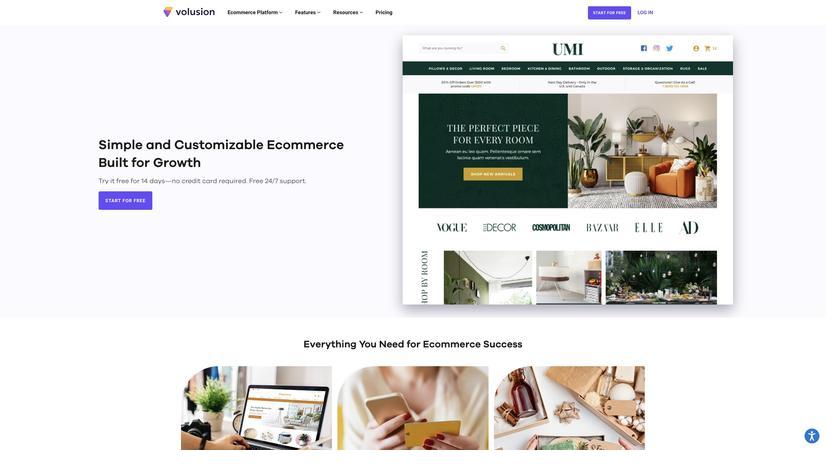 Task type: describe. For each thing, give the bounding box(es) containing it.
ecommerce platform link
[[221, 2, 289, 22]]

built
[[99, 157, 128, 170]]

customizable
[[174, 139, 264, 152]]

resources
[[334, 9, 360, 15]]

for for ecommerce
[[407, 340, 421, 350]]

log
[[638, 9, 648, 15]]

start for free
[[594, 10, 627, 15]]

24/7
[[265, 178, 278, 184]]

for
[[123, 198, 132, 203]]

simple and customizable ecommerce built for growth
[[99, 139, 344, 170]]

start
[[105, 198, 121, 203]]

days—no
[[150, 178, 180, 184]]

in
[[649, 9, 654, 15]]

angle down image for resources
[[360, 9, 363, 15]]

open accessibe: accessibility options, statement and help image
[[809, 431, 817, 441]]

volusion logo image
[[163, 6, 215, 17]]

free
[[116, 178, 129, 184]]

sell products image
[[338, 367, 489, 450]]

and
[[146, 139, 171, 152]]

ecommerce inside ecommerce platform link
[[228, 9, 256, 15]]

support.
[[280, 178, 307, 184]]

need
[[379, 340, 405, 350]]

0 horizontal spatial free
[[249, 178, 264, 184]]

credit
[[182, 178, 201, 184]]

free
[[134, 198, 146, 203]]

start for free link
[[99, 192, 153, 210]]

features link
[[289, 2, 327, 22]]

umi theme image
[[403, 35, 734, 305]]

pricing link
[[370, 2, 399, 22]]

everything
[[304, 340, 357, 350]]

log in link
[[638, 2, 654, 22]]

success
[[484, 340, 523, 350]]

try it free for 14 days—no credit card required. free 24/7 support.
[[99, 178, 307, 184]]



Task type: vqa. For each thing, say whether or not it's contained in the screenshot.
comment!
no



Task type: locate. For each thing, give the bounding box(es) containing it.
angle down image right platform
[[279, 9, 283, 15]]

0 vertical spatial free
[[617, 10, 627, 15]]

0 horizontal spatial for
[[131, 178, 140, 184]]

ecommerce platform
[[228, 9, 279, 15]]

expand your store image
[[494, 367, 646, 450]]

log in
[[638, 9, 654, 15]]

1 horizontal spatial for
[[407, 340, 421, 350]]

for growth
[[132, 157, 201, 170]]

for left 14
[[131, 178, 140, 184]]

free left the 24/7
[[249, 178, 264, 184]]

angle down image
[[317, 9, 321, 15]]

try
[[99, 178, 109, 184]]

1 horizontal spatial free
[[617, 10, 627, 15]]

angle down image inside resources link
[[360, 9, 363, 15]]

start for free
[[105, 198, 146, 203]]

pricing
[[376, 9, 393, 15]]

you
[[359, 340, 377, 350]]

0 vertical spatial for
[[131, 178, 140, 184]]

features
[[295, 9, 317, 15]]

0 horizontal spatial angle down image
[[279, 9, 283, 15]]

1 vertical spatial ecommerce
[[267, 139, 344, 152]]

required.
[[219, 178, 248, 184]]

0 horizontal spatial ecommerce
[[228, 9, 256, 15]]

free inside start for free link
[[617, 10, 627, 15]]

everything you need for ecommerce success
[[304, 340, 523, 350]]

2 vertical spatial ecommerce
[[423, 340, 481, 350]]

2 angle down image from the left
[[360, 9, 363, 15]]

14
[[142, 178, 148, 184]]

1 vertical spatial for
[[407, 340, 421, 350]]

for right need
[[407, 340, 421, 350]]

angle down image
[[279, 9, 283, 15], [360, 9, 363, 15]]

resources link
[[327, 2, 370, 22]]

1 vertical spatial free
[[249, 178, 264, 184]]

2 horizontal spatial ecommerce
[[423, 340, 481, 350]]

card
[[202, 178, 217, 184]]

for
[[608, 10, 616, 15]]

angle down image for ecommerce platform
[[279, 9, 283, 15]]

0 vertical spatial ecommerce
[[228, 9, 256, 15]]

for for 14
[[131, 178, 140, 184]]

ecommerce
[[228, 9, 256, 15], [267, 139, 344, 152], [423, 340, 481, 350]]

angle down image inside ecommerce platform link
[[279, 9, 283, 15]]

create store image
[[181, 367, 332, 450]]

free right for
[[617, 10, 627, 15]]

simple
[[99, 139, 143, 152]]

it
[[110, 178, 115, 184]]

ecommerce inside simple and customizable ecommerce built for growth
[[267, 139, 344, 152]]

start for free link
[[589, 6, 632, 19]]

1 angle down image from the left
[[279, 9, 283, 15]]

1 horizontal spatial ecommerce
[[267, 139, 344, 152]]

for
[[131, 178, 140, 184], [407, 340, 421, 350]]

free
[[617, 10, 627, 15], [249, 178, 264, 184]]

angle down image left pricing
[[360, 9, 363, 15]]

start
[[594, 10, 607, 15]]

1 horizontal spatial angle down image
[[360, 9, 363, 15]]

platform
[[257, 9, 278, 15]]



